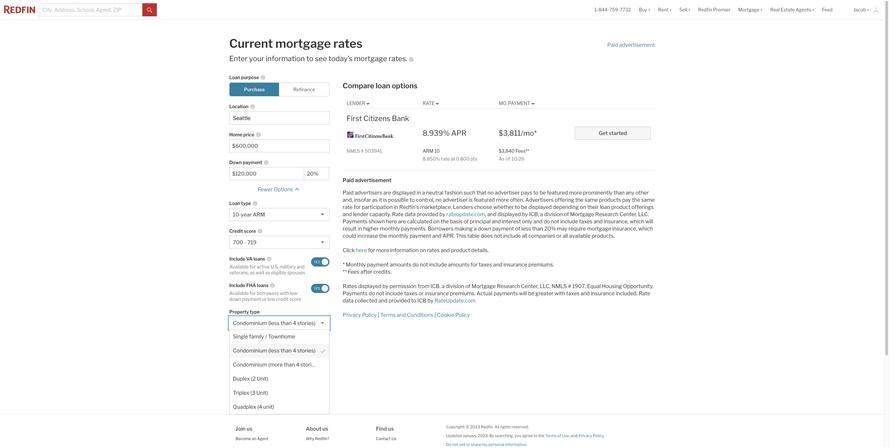 Task type: locate. For each thing, give the bounding box(es) containing it.
redfin?
[[315, 437, 329, 442]]

information down 'payments.'
[[390, 248, 419, 254]]

unit) for duplex (2 unit)
[[257, 376, 268, 383]]

data down the "redfin's"
[[405, 212, 416, 218]]

0 horizontal spatial amounts
[[390, 262, 411, 268]]

▾
[[648, 7, 650, 13], [669, 7, 672, 13], [688, 7, 690, 13], [760, 7, 762, 13], [812, 7, 814, 13], [867, 7, 869, 13]]

10/26
[[512, 156, 524, 162]]

loan
[[376, 82, 390, 90], [600, 204, 610, 211]]

1 property from the top
[[229, 310, 249, 315]]

property usage element
[[229, 333, 326, 345]]

rateupdate.com link
[[446, 212, 485, 218]]

of up rateupdate.com
[[465, 284, 471, 290]]

as down active
[[265, 270, 270, 276]]

0 vertical spatial include
[[229, 256, 245, 262]]

with up the credit
[[280, 291, 289, 296]]

1 horizontal spatial be
[[528, 291, 534, 297]]

taxes down permission
[[404, 291, 417, 297]]

a up control,
[[422, 190, 425, 196]]

#
[[361, 148, 364, 154], [568, 284, 571, 290]]

2 (less from the top
[[268, 348, 279, 354]]

unit)
[[257, 376, 268, 383], [256, 390, 268, 397]]

mo. payment button
[[499, 100, 536, 107]]

1 vertical spatial data
[[343, 298, 354, 304]]

principal
[[470, 219, 491, 225]]

are up 'payments.'
[[398, 219, 406, 225]]

permission
[[390, 284, 417, 290]]

monthly down shown
[[380, 226, 400, 232]]

1 vertical spatial rate
[[343, 204, 353, 211]]

rate inside paid advertisers are displayed in a neutral fashion such that no advertiser pays to be featured more prominently than any other and, insofar as it is possible to control, no advertiser is featured more often. advertisers offering the same products pay the same rate for participation in redfin's marketplace. lenders choose whether to be displayed depending on their loan product offerings and lender capacity. rate data provided by
[[392, 212, 404, 218]]

payments
[[494, 291, 518, 297]]

2 property from the top
[[229, 337, 249, 343]]

2023:
[[478, 434, 488, 439]]

% down 10
[[436, 156, 440, 162]]

monthly
[[346, 262, 366, 268]]

1 same from the left
[[585, 197, 598, 203]]

2 payments from the top
[[343, 291, 368, 297]]

here link
[[356, 248, 367, 254]]

0 horizontal spatial information
[[266, 54, 305, 63]]

fees**
[[516, 148, 529, 154]]

by
[[439, 212, 445, 218], [522, 212, 528, 218], [382, 284, 388, 290], [427, 298, 433, 304]]

property for property type
[[229, 310, 249, 315]]

us for join us
[[247, 426, 252, 433]]

0 horizontal spatial advertiser
[[443, 197, 468, 203]]

or down may
[[556, 233, 562, 239]]

payments inside , and displayed by icb, a division of mortgage research center, llc. payments shown here are calculated on the basis of principal and interest only and do not include taxes and insurance, which will result in higher monthly payments. borrowers making a down payment of less than 20% may require mortgage insurance, which could increase the monthly payment and apr. this table does not include all companies or all available products.
[[343, 219, 368, 225]]

0 horizontal spatial us
[[247, 426, 252, 433]]

,
[[485, 212, 486, 218], [569, 434, 570, 439]]

1 include from the top
[[229, 256, 245, 262]]

0 horizontal spatial research
[[497, 284, 520, 290]]

research down products
[[595, 212, 618, 218]]

mortgage up enter your information to see today's mortgage rates.
[[275, 36, 331, 51]]

the right agree
[[538, 434, 544, 439]]

update rates button
[[229, 392, 329, 405]]

▾ for mortgage ▾
[[760, 7, 762, 13]]

displayed inside rates displayed by permission from icb, a division of mortgage research center, llc, nmls # 1907, equal housing opportunity. payments do not include taxes or insurance premiums. actual payments will be greater with taxes and insurance included. rate data collected and provided to icb by
[[358, 284, 381, 290]]

rate up 8.939
[[423, 101, 435, 106]]

0 vertical spatial be
[[540, 190, 546, 196]]

2 condominium from the top
[[233, 348, 267, 354]]

option group containing purchase
[[229, 83, 329, 97]]

in inside , and displayed by icb, a division of mortgage research center, llc. payments shown here are calculated on the basis of principal and interest only and do not include taxes and insurance, which will result in higher monthly payments. borrowers making a down payment of less than 20% may require mortgage insurance, which could increase the monthly payment and apr. this table does not include all companies or all available products.
[[358, 226, 362, 232]]

mortgage inside mortgage ▾ dropdown button
[[738, 7, 759, 13]]

2 vertical spatial stories)
[[300, 362, 319, 368]]

displayed up possible
[[392, 190, 416, 196]]

0 horizontal spatial be
[[521, 204, 527, 211]]

advertisement inside button
[[619, 42, 655, 48]]

2 | from the left
[[435, 312, 436, 319]]

1 ▾ from the left
[[648, 7, 650, 13]]

# left 1907,
[[568, 284, 571, 290]]

rate down opportunity.
[[639, 291, 650, 297]]

to up the "redfin's"
[[410, 197, 415, 203]]

1 vertical spatial here
[[356, 248, 367, 254]]

buy
[[639, 7, 647, 13]]

10-
[[233, 212, 241, 218]]

0 horizontal spatial center,
[[521, 284, 539, 290]]

low
[[290, 291, 298, 296], [268, 297, 275, 302]]

list box
[[229, 317, 329, 415]]

neutral
[[426, 190, 443, 196]]

1 horizontal spatial as
[[265, 270, 270, 276]]

Purchase radio
[[229, 83, 279, 97]]

All radio
[[229, 373, 255, 387]]

0 horizontal spatial more
[[376, 248, 389, 254]]

bank
[[392, 114, 409, 123]]

center, left llc,
[[521, 284, 539, 290]]

payments up result
[[343, 219, 368, 225]]

here inside , and displayed by icb, a division of mortgage research center, llc. payments shown here are calculated on the basis of principal and interest only and do not include taxes and insurance, which will result in higher monthly payments. borrowers making a down payment of less than 20% may require mortgage insurance, which could increase the monthly payment and apr. this table does not include all companies or all available products.
[[386, 219, 397, 225]]

score up 719
[[244, 229, 256, 234]]

rate inside arm 10 8.850 % rate at 0.800 pts
[[441, 156, 450, 162]]

than right (more
[[284, 362, 295, 368]]

it
[[379, 197, 382, 203]]

price
[[243, 132, 254, 138]]

, and displayed by icb, a division of mortgage research center, llc. payments shown here are calculated on the basis of principal and interest only and do not include taxes and insurance, which will result in higher monthly payments. borrowers making a down payment of less than 20% may require mortgage insurance, which could increase the monthly payment and apr. this table does not include all companies or all available products.
[[343, 212, 653, 239]]

0 vertical spatial paid advertisement
[[607, 42, 655, 48]]

and inside * monthly payment amounts do not include amounts for taxes and insurance premiums. ** fees after credits.
[[493, 262, 502, 268]]

or
[[556, 233, 562, 239], [419, 291, 424, 297], [262, 297, 267, 302]]

1 vertical spatial type
[[250, 310, 260, 315]]

1 vertical spatial rates
[[427, 248, 440, 254]]

0 horizontal spatial with
[[280, 291, 289, 296]]

displayed down "after"
[[358, 284, 381, 290]]

1 horizontal spatial is
[[469, 197, 473, 203]]

arm up 8.850 at top left
[[423, 148, 433, 154]]

2 vertical spatial condominium
[[233, 362, 267, 368]]

1 vertical spatial score
[[289, 297, 301, 302]]

1907,
[[572, 284, 586, 290]]

include up may
[[560, 219, 578, 225]]

insurance down from
[[425, 291, 449, 297]]

all
[[522, 233, 527, 239], [563, 233, 568, 239]]

1 vertical spatial loan
[[229, 201, 240, 206]]

type up year
[[241, 201, 251, 206]]

not inside * monthly payment amounts do not include amounts for taxes and insurance premiums. ** fees after credits.
[[420, 262, 428, 268]]

use
[[562, 434, 569, 439]]

the
[[575, 197, 584, 203], [632, 197, 640, 203], [441, 219, 449, 225], [379, 233, 387, 239], [538, 434, 544, 439]]

product
[[611, 204, 631, 211], [451, 248, 470, 254]]

collected
[[355, 298, 377, 304]]

loan purpose
[[229, 75, 259, 80]]

(less inside condominium (less than 4 stories) element
[[268, 348, 279, 354]]

payments down rates
[[343, 291, 368, 297]]

2 horizontal spatial or
[[556, 233, 562, 239]]

condominium (less than 4 stories) element
[[230, 344, 329, 358]]

1 vertical spatial mortgage
[[570, 212, 594, 218]]

score right the credit
[[289, 297, 301, 302]]

for down fha
[[250, 291, 256, 296]]

1 vertical spatial mortgage
[[354, 54, 387, 63]]

premiums.
[[528, 262, 554, 268], [450, 291, 476, 297]]

a up rateupdate.com
[[442, 284, 445, 290]]

property usage
[[229, 337, 263, 343]]

division down depending
[[544, 212, 563, 218]]

0 horizontal spatial score
[[244, 229, 256, 234]]

mortgage left real
[[738, 7, 759, 13]]

a inside rates displayed by permission from icb, a division of mortgage research center, llc, nmls # 1907, equal housing opportunity. payments do not include taxes or insurance premiums. actual payments will be greater with taxes and insurance included. rate data collected and provided to icb by
[[442, 284, 445, 290]]

will inside rates displayed by permission from icb, a division of mortgage research center, llc, nmls # 1907, equal housing opportunity. payments do not include taxes or insurance premiums. actual payments will be greater with taxes and insurance included. rate data collected and provided to icb by
[[519, 291, 527, 297]]

product inside paid advertisers are displayed in a neutral fashion such that no advertiser pays to be featured more prominently than any other and, insofar as it is possible to control, no advertiser is featured more often. advertisers offering the same products pay the same rate for participation in redfin's marketplace. lenders choose whether to be displayed depending on their loan product offerings and lender capacity. rate data provided by
[[611, 204, 631, 211]]

will inside , and displayed by icb, a division of mortgage research center, llc. payments shown here are calculated on the basis of principal and interest only and do not include taxes and insurance, which will result in higher monthly payments. borrowers making a down payment of less than 20% may require mortgage insurance, which could increase the monthly payment and apr. this table does not include all companies or all available products.
[[645, 219, 653, 225]]

payments inside rates displayed by permission from icb, a division of mortgage research center, llc, nmls # 1907, equal housing opportunity. payments do not include taxes or insurance premiums. actual payments will be greater with taxes and insurance included. rate data collected and provided to icb by
[[343, 291, 368, 297]]

2 vertical spatial mortgage
[[472, 284, 496, 290]]

2 horizontal spatial in
[[417, 190, 421, 196]]

eligible
[[271, 270, 286, 276]]

4
[[293, 321, 296, 327], [293, 348, 296, 354], [296, 362, 299, 368]]

1 vertical spatial ,
[[569, 434, 570, 439]]

provided inside paid advertisers are displayed in a neutral fashion such that no advertiser pays to be featured more prominently than any other and, insofar as it is possible to control, no advertiser is featured more often. advertisers offering the same products pay the same rate for participation in redfin's marketplace. lenders choose whether to be displayed depending on their loan product offerings and lender capacity. rate data provided by
[[417, 212, 438, 218]]

Home price text field
[[232, 143, 326, 149]]

do up collected
[[369, 291, 375, 297]]

loans
[[254, 256, 265, 262], [257, 283, 269, 289]]

Down payment text field
[[232, 171, 301, 177], [307, 171, 326, 177]]

% inside arm 10 8.850 % rate at 0.800 pts
[[436, 156, 440, 162]]

2 ▾ from the left
[[669, 7, 672, 13]]

products
[[599, 197, 621, 203]]

fashion
[[445, 190, 463, 196]]

update rates
[[263, 396, 295, 402]]

and down 1907,
[[581, 291, 590, 297]]

10-year arm
[[233, 212, 265, 218]]

condominium down property usage
[[233, 348, 267, 354]]

2 horizontal spatial mortgage
[[738, 7, 759, 13]]

3 ▾ from the left
[[688, 7, 690, 13]]

1 horizontal spatial |
[[435, 312, 436, 319]]

2 vertical spatial do
[[369, 291, 375, 297]]

0 vertical spatial privacy policy link
[[343, 312, 377, 319]]

2 condominium (less than 4 stories) from the top
[[233, 348, 316, 354]]

1 - 2 radio
[[304, 373, 329, 387]]

loan left purpose
[[229, 75, 240, 80]]

type for loan type
[[241, 201, 251, 206]]

llc,
[[540, 284, 551, 290]]

other
[[636, 190, 649, 196]]

estate
[[781, 7, 795, 13]]

and left lender
[[343, 212, 352, 218]]

759-
[[609, 7, 620, 13]]

1 horizontal spatial no
[[488, 190, 494, 196]]

State, City, County, ZIP search field
[[229, 112, 329, 125]]

center, inside rates displayed by permission from icb, a division of mortgage research center, llc, nmls # 1907, equal housing opportunity. payments do not include taxes or insurance premiums. actual payments will be greater with taxes and insurance included. rate data collected and provided to icb by
[[521, 284, 539, 290]]

3 us from the left
[[388, 426, 394, 433]]

do inside * monthly payment amounts do not include amounts for taxes and insurance premiums. ** fees after credits.
[[412, 262, 419, 268]]

1 vertical spatial include
[[229, 283, 245, 289]]

dialog
[[229, 330, 329, 415]]

compare loan options
[[343, 82, 418, 90]]

interest
[[502, 219, 521, 225]]

0 vertical spatial privacy
[[343, 312, 361, 319]]

residence
[[253, 349, 277, 355]]

▾ left real
[[760, 7, 762, 13]]

property for property usage
[[229, 337, 249, 343]]

premiums. up llc,
[[528, 262, 554, 268]]

displayed up interest
[[498, 212, 521, 218]]

low down borrowers
[[268, 297, 275, 302]]

information down current mortgage rates
[[266, 54, 305, 63]]

0 horizontal spatial or
[[262, 297, 267, 302]]

mortgage inside rates displayed by permission from icb, a division of mortgage research center, llc, nmls # 1907, equal housing opportunity. payments do not include taxes or insurance premiums. actual payments will be greater with taxes and insurance included. rate data collected and provided to icb by
[[472, 284, 496, 290]]

0 vertical spatial icb,
[[529, 212, 539, 218]]

home price
[[229, 132, 254, 138]]

rate left at at the right top
[[441, 156, 450, 162]]

0 vertical spatial advertisement
[[619, 42, 655, 48]]

down inside available for borrowers with low down payment or low credit score
[[229, 297, 241, 302]]

0 horizontal spatial provided
[[389, 298, 410, 304]]

0 horizontal spatial premiums.
[[450, 291, 476, 297]]

us for find us
[[388, 426, 394, 433]]

first citizens bank
[[347, 114, 409, 123]]

4 ▾ from the left
[[760, 7, 762, 13]]

include for include fha loans
[[229, 283, 245, 289]]

4 up townhome
[[293, 321, 296, 327]]

1 vertical spatial down
[[229, 297, 241, 302]]

than up pay at top right
[[614, 190, 625, 196]]

displayed inside , and displayed by icb, a division of mortgage research center, llc. payments shown here are calculated on the basis of principal and interest only and do not include taxes and insurance, which will result in higher monthly payments. borrowers making a down payment of less than 20% may require mortgage insurance, which could increase the monthly payment and apr. this table does not include all companies or all available products.
[[498, 212, 521, 218]]

include fha loans
[[229, 283, 269, 289]]

data down rates
[[343, 298, 354, 304]]

0 horizontal spatial %
[[436, 156, 440, 162]]

0 horizontal spatial rate
[[343, 204, 353, 211]]

not inside rates displayed by permission from icb, a division of mortgage research center, llc, nmls # 1907, equal housing opportunity. payments do not include taxes or insurance premiums. actual payments will be greater with taxes and insurance included. rate data collected and provided to icb by
[[376, 291, 384, 297]]

all
[[239, 377, 245, 383], [495, 425, 499, 430]]

1 vertical spatial arm
[[253, 212, 265, 218]]

and inside paid advertisers are displayed in a neutral fashion such that no advertiser pays to be featured more prominently than any other and, insofar as it is possible to control, no advertiser is featured more often. advertisers offering the same products pay the same rate for participation in redfin's marketplace. lenders choose whether to be displayed depending on their loan product offerings and lender capacity. rate data provided by
[[343, 212, 352, 218]]

0 vertical spatial rate
[[423, 101, 435, 106]]

today's
[[329, 54, 353, 63]]

1 vertical spatial provided
[[389, 298, 410, 304]]

2 vertical spatial paid
[[343, 190, 354, 196]]

1 horizontal spatial score
[[289, 297, 301, 302]]

for inside * monthly payment amounts do not include amounts for taxes and insurance premiums. ** fees after credits.
[[471, 262, 478, 268]]

loan for loan purpose
[[229, 75, 240, 80]]

low down spouses
[[290, 291, 298, 296]]

loans for include va loans
[[254, 256, 265, 262]]

u.s.
[[271, 264, 279, 270]]

get started
[[599, 130, 627, 136]]

1 vertical spatial are
[[398, 219, 406, 225]]

rent ▾
[[658, 7, 672, 13]]

higher
[[363, 226, 379, 232]]

*
[[343, 262, 345, 268]]

0 horizontal spatial division
[[446, 284, 464, 290]]

1 payments from the top
[[343, 219, 368, 225]]

2 amounts from the left
[[448, 262, 470, 268]]

include down permission
[[385, 291, 403, 297]]

0 radio
[[254, 373, 279, 387]]

0 vertical spatial ,
[[485, 212, 486, 218]]

1 vertical spatial paid advertisement
[[343, 178, 392, 184]]

contact us button
[[376, 437, 396, 442]]

nmls right llc,
[[552, 284, 567, 290]]

policy
[[362, 312, 377, 319], [455, 312, 470, 319], [593, 434, 604, 439]]

loan left options
[[376, 82, 390, 90]]

2 include from the top
[[229, 283, 245, 289]]

condominium down 'property type'
[[233, 321, 267, 327]]

privacy down collected
[[343, 312, 361, 319]]

1 vertical spatial condominium (less than 4 stories)
[[233, 348, 316, 354]]

2 us from the left
[[322, 426, 328, 433]]

# left 503941
[[361, 148, 364, 154]]

stories)
[[297, 321, 316, 327], [297, 348, 316, 354], [300, 362, 319, 368]]

payments
[[343, 219, 368, 225], [343, 291, 368, 297]]

from
[[418, 284, 429, 290]]

see
[[315, 54, 327, 63]]

us for about us
[[322, 426, 328, 433]]

1 horizontal spatial paid advertisement
[[607, 42, 655, 48]]

mortgage ▾
[[738, 7, 762, 13]]

1 horizontal spatial privacy policy link
[[579, 434, 604, 439]]

to
[[306, 54, 313, 63], [533, 190, 539, 196], [410, 197, 415, 203], [515, 204, 520, 211], [411, 298, 416, 304], [534, 434, 537, 439]]

1 available from the top
[[229, 264, 249, 270]]

(less down property type element at the bottom
[[268, 321, 279, 327]]

1 vertical spatial icb,
[[431, 284, 441, 290]]

data inside paid advertisers are displayed in a neutral fashion such that no advertiser pays to be featured more prominently than any other and, insofar as it is possible to control, no advertiser is featured more often. advertisers offering the same products pay the same rate for participation in redfin's marketplace. lenders choose whether to be displayed depending on their loan product offerings and lender capacity. rate data provided by
[[405, 212, 416, 218]]

click
[[343, 248, 355, 254]]

loan type
[[229, 201, 251, 206]]

0 vertical spatial (less
[[268, 321, 279, 327]]

in down possible
[[394, 204, 398, 211]]

2 option group from the top
[[229, 373, 329, 387]]

by inside paid advertisers are displayed in a neutral fashion such that no advertiser pays to be featured more prominently than any other and, insofar as it is possible to control, no advertiser is featured more often. advertisers offering the same products pay the same rate for participation in redfin's marketplace. lenders choose whether to be displayed depending on their loan product offerings and lender capacity. rate data provided by
[[439, 212, 445, 218]]

mortgage up actual
[[472, 284, 496, 290]]

product down this
[[451, 248, 470, 254]]

contact us
[[376, 437, 396, 442]]

# inside rates displayed by permission from icb, a division of mortgage research center, llc, nmls # 1907, equal housing opportunity. payments do not include taxes or insurance premiums. actual payments will be greater with taxes and insurance included. rate data collected and provided to icb by
[[568, 284, 571, 290]]

amounts up credits.
[[390, 262, 411, 268]]

0 vertical spatial provided
[[417, 212, 438, 218]]

not down click here for more information on rates and product details.
[[420, 262, 428, 268]]

details.
[[471, 248, 489, 254]]

1 horizontal spatial advertiser
[[495, 190, 520, 196]]

1 vertical spatial monthly
[[388, 233, 408, 239]]

pays
[[521, 190, 532, 196]]

0 horizontal spatial on
[[420, 248, 426, 254]]

1 loan from the top
[[229, 75, 240, 80]]

0 vertical spatial premiums.
[[528, 262, 554, 268]]

1 us from the left
[[247, 426, 252, 433]]

property type element
[[229, 306, 326, 317]]

include down interest
[[503, 233, 521, 239]]

borrowers
[[257, 291, 279, 296]]

1 vertical spatial 4
[[293, 348, 296, 354]]

taxes inside , and displayed by icb, a division of mortgage research center, llc. payments shown here are calculated on the basis of principal and interest only and do not include taxes and insurance, which will result in higher monthly payments. borrowers making a down payment of less than 20% may require mortgage insurance, which could increase the monthly payment and apr. this table does not include all companies or all available products.
[[579, 219, 592, 225]]

2 loan from the top
[[229, 201, 240, 206]]

▾ for jacob ▾
[[867, 7, 869, 13]]

0 vertical spatial type
[[241, 201, 251, 206]]

same up their at the top right
[[585, 197, 598, 203]]

loan up 10-
[[229, 201, 240, 206]]

rates up 'today's'
[[333, 36, 363, 51]]

or inside rates displayed by permission from icb, a division of mortgage research center, llc, nmls # 1907, equal housing opportunity. payments do not include taxes or insurance premiums. actual payments will be greater with taxes and insurance included. rate data collected and provided to icb by
[[419, 291, 424, 297]]

loan inside paid advertisers are displayed in a neutral fashion such that no advertiser pays to be featured more prominently than any other and, insofar as it is possible to control, no advertiser is featured more often. advertisers offering the same products pay the same rate for participation in redfin's marketplace. lenders choose whether to be displayed depending on their loan product offerings and lender capacity. rate data provided by
[[600, 204, 610, 211]]

options
[[274, 187, 293, 193]]

not up collected
[[376, 291, 384, 297]]

1 horizontal spatial insurance
[[503, 262, 527, 268]]

payment
[[243, 160, 262, 165], [492, 226, 514, 232], [410, 233, 431, 239], [367, 262, 389, 268], [242, 297, 261, 302]]

1 vertical spatial premiums.
[[450, 291, 476, 297]]

by down marketplace.
[[439, 212, 445, 218]]

will right payments
[[519, 291, 527, 297]]

0 vertical spatial %
[[443, 129, 450, 137]]

a inside paid advertisers are displayed in a neutral fashion such that no advertiser pays to be featured more prominently than any other and, insofar as it is possible to control, no advertiser is featured more often. advertisers offering the same products pay the same rate for participation in redfin's marketplace. lenders choose whether to be displayed depending on their loan product offerings and lender capacity. rate data provided by
[[422, 190, 425, 196]]

the down any
[[632, 197, 640, 203]]

policy right use
[[593, 434, 604, 439]]

1 horizontal spatial division
[[544, 212, 563, 218]]

capacity.
[[370, 212, 391, 218]]

why redfin?
[[306, 437, 329, 442]]

1 horizontal spatial on
[[433, 219, 440, 225]]

do inside , and displayed by icb, a division of mortgage research center, llc. payments shown here are calculated on the basis of principal and interest only and do not include taxes and insurance, which will result in higher monthly payments. borrowers making a down payment of less than 20% may require mortgage insurance, which could increase the monthly payment and apr. this table does not include all companies or all available products.
[[544, 219, 550, 225]]

available for active u.s. military and veterans, as well as eligible spouses
[[229, 264, 305, 276]]

all left (2
[[239, 377, 245, 383]]

result
[[343, 226, 357, 232]]

0 vertical spatial on
[[580, 204, 586, 211]]

participation
[[362, 204, 393, 211]]

available inside available for borrowers with low down payment or low credit score
[[229, 291, 249, 296]]

2 with from the left
[[555, 291, 565, 297]]

rates down borrowers
[[427, 248, 440, 254]]

available inside available for active u.s. military and veterans, as well as eligible spouses
[[229, 264, 249, 270]]

0 vertical spatial option group
[[229, 83, 329, 97]]

on left their at the top right
[[580, 204, 586, 211]]

are inside , and displayed by icb, a division of mortgage research center, llc. payments shown here are calculated on the basis of principal and interest only and do not include taxes and insurance, which will result in higher monthly payments. borrowers making a down payment of less than 20% may require mortgage insurance, which could increase the monthly payment and apr. this table does not include all companies or all available products.
[[398, 219, 406, 225]]

0 vertical spatial available
[[229, 264, 249, 270]]

or inside , and displayed by icb, a division of mortgage research center, llc. payments shown here are calculated on the basis of principal and interest only and do not include taxes and insurance, which will result in higher monthly payments. borrowers making a down payment of less than 20% may require mortgage insurance, which could increase the monthly payment and apr. this table does not include all companies or all available products.
[[556, 233, 562, 239]]

option group
[[229, 83, 329, 97], [229, 373, 329, 387]]

division
[[544, 212, 563, 218], [446, 284, 464, 290]]

700
[[233, 240, 243, 246]]

about us
[[306, 426, 328, 433]]

1 horizontal spatial arm
[[423, 148, 433, 154]]

5 ▾ from the left
[[812, 7, 814, 13]]

option group containing all
[[229, 373, 329, 387]]

be up advertisers
[[540, 190, 546, 196]]

0 horizontal spatial icb,
[[431, 284, 441, 290]]

privacy policy link down collected
[[343, 312, 377, 319]]

is right the 'it'
[[383, 197, 387, 203]]

amounts down this
[[448, 262, 470, 268]]

mortgage inside , and displayed by icb, a division of mortgage research center, llc. payments shown here are calculated on the basis of principal and interest only and do not include taxes and insurance, which will result in higher monthly payments. borrowers making a down payment of less than 20% may require mortgage insurance, which could increase the monthly payment and apr. this table does not include all companies or all available products.
[[587, 226, 611, 232]]

policy down rateupdate.com link
[[455, 312, 470, 319]]

dialog containing single family / townhome
[[229, 330, 329, 415]]

for inside paid advertisers are displayed in a neutral fashion such that no advertiser pays to be featured more prominently than any other and, insofar as it is possible to control, no advertiser is featured more often. advertisers offering the same products pay the same rate for participation in redfin's marketplace. lenders choose whether to be displayed depending on their loan product offerings and lender capacity. rate data provided by
[[354, 204, 361, 211]]

condominium (less than 4 stories) down "property usage" element
[[233, 348, 316, 354]]

1 vertical spatial will
[[519, 291, 527, 297]]

0 vertical spatial down
[[478, 226, 491, 232]]

all left "rights"
[[495, 425, 499, 430]]

payment down fha
[[242, 297, 261, 302]]

on up borrowers
[[433, 219, 440, 225]]

rateupdate.com
[[435, 298, 476, 304]]

all down less
[[522, 233, 527, 239]]

unit) right (3
[[256, 390, 268, 397]]

1 horizontal spatial will
[[645, 219, 653, 225]]

2 available from the top
[[229, 291, 249, 296]]

0 horizontal spatial privacy
[[343, 312, 361, 319]]

fewer options
[[258, 187, 293, 193]]

as left the 'it'
[[372, 197, 378, 203]]

1 option group from the top
[[229, 83, 329, 97]]

be down often.
[[521, 204, 527, 211]]

0 vertical spatial all
[[239, 377, 245, 383]]

1 vertical spatial nmls
[[552, 284, 567, 290]]

fha
[[246, 283, 256, 289]]

score inside available for borrowers with low down payment or low credit score
[[289, 297, 301, 302]]

nmls left 503941
[[347, 148, 360, 154]]

1 horizontal spatial or
[[419, 291, 424, 297]]

points
[[229, 365, 243, 370]]

property up single
[[229, 310, 249, 315]]

buy ▾ button
[[639, 0, 650, 20]]

1 amounts from the left
[[390, 262, 411, 268]]

the up borrowers
[[441, 219, 449, 225]]

taxes inside * monthly payment amounts do not include amounts for taxes and insurance premiums. ** fees after credits.
[[479, 262, 492, 268]]

or down borrowers
[[262, 297, 267, 302]]

rateupdate.com
[[446, 212, 485, 218]]

icb, up only
[[529, 212, 539, 218]]

0 horizontal spatial mortgage
[[275, 36, 331, 51]]

arm inside arm 10 8.850 % rate at 0.800 pts
[[423, 148, 433, 154]]

1 with from the left
[[280, 291, 289, 296]]

loan
[[229, 75, 240, 80], [229, 201, 240, 206]]

6 ▾ from the left
[[867, 7, 869, 13]]

paid inside button
[[607, 42, 618, 48]]



Task type: vqa. For each thing, say whether or not it's contained in the screenshot.
ft for $1,440,000
no



Task type: describe. For each thing, give the bounding box(es) containing it.
cookie
[[437, 312, 454, 319]]

list box containing condominium (less than 4 stories)
[[229, 317, 329, 415]]

table
[[467, 233, 480, 239]]

and down choose
[[487, 212, 496, 218]]

current
[[229, 36, 273, 51]]

terms and conditions link
[[380, 312, 433, 319]]

insurance inside * monthly payment amounts do not include amounts for taxes and insurance premiums. ** fees after credits.
[[503, 262, 527, 268]]

copyright:
[[446, 425, 465, 430]]

and right only
[[533, 219, 543, 225]]

by inside , and displayed by icb, a division of mortgage research center, llc. payments shown here are calculated on the basis of principal and interest only and do not include taxes and insurance, which will result in higher monthly payments. borrowers making a down payment of less than 20% may require mortgage insurance, which could increase the monthly payment and apr. this table does not include all companies or all available products.
[[522, 212, 528, 218]]

1 vertical spatial be
[[521, 204, 527, 211]]

0 horizontal spatial product
[[451, 248, 470, 254]]

mortgage inside , and displayed by icb, a division of mortgage research center, llc. payments shown here are calculated on the basis of principal and interest only and do not include taxes and insurance, which will result in higher monthly payments. borrowers making a down payment of less than 20% may require mortgage insurance, which could increase the monthly payment and apr. this table does not include all companies or all available products.
[[570, 212, 594, 218]]

of left less
[[515, 226, 520, 232]]

payment right down
[[243, 160, 262, 165]]

1 vertical spatial insurance,
[[612, 226, 637, 232]]

paid inside paid advertisers are displayed in a neutral fashion such that no advertiser pays to be featured more prominently than any other and, insofar as it is possible to control, no advertiser is featured more often. advertisers offering the same products pay the same rate for participation in redfin's marketplace. lenders choose whether to be displayed depending on their loan product offerings and lender capacity. rate data provided by
[[343, 190, 354, 196]]

companies
[[528, 233, 555, 239]]

terms of use link
[[545, 434, 569, 439]]

to down often.
[[515, 204, 520, 211]]

of down depending
[[564, 212, 569, 218]]

be inside rates displayed by permission from icb, a division of mortgage research center, llc, nmls # 1907, equal housing opportunity. payments do not include taxes or insurance premiums. actual payments will be greater with taxes and insurance included. rate data collected and provided to icb by
[[528, 291, 534, 297]]

premiums. inside * monthly payment amounts do not include amounts for taxes and insurance premiums. ** fees after credits.
[[528, 262, 554, 268]]

2 same from the left
[[641, 197, 655, 203]]

for inside available for borrowers with low down payment or low credit score
[[250, 291, 256, 296]]

than inside paid advertisers are displayed in a neutral fashion such that no advertiser pays to be featured more prominently than any other and, insofar as it is possible to control, no advertiser is featured more often. advertisers offering the same products pay the same rate for participation in redfin's marketplace. lenders choose whether to be displayed depending on their loan product offerings and lender capacity. rate data provided by
[[614, 190, 625, 196]]

1 vertical spatial which
[[638, 226, 653, 232]]

click here for more information on rates and product details.
[[343, 248, 489, 254]]

1 horizontal spatial %
[[443, 129, 450, 137]]

type for property type
[[250, 310, 260, 315]]

2 is from the left
[[469, 197, 473, 203]]

1 vertical spatial all
[[495, 425, 499, 430]]

choose
[[474, 204, 492, 211]]

all inside radio
[[239, 377, 245, 383]]

2 horizontal spatial policy
[[593, 434, 604, 439]]

llc.
[[638, 212, 649, 218]]

option group for loan purpose
[[229, 83, 329, 97]]

of:
[[505, 156, 511, 162]]

paid advertisers are displayed in a neutral fashion such that no advertiser pays to be featured more prominently than any other and, insofar as it is possible to control, no advertiser is featured more often. advertisers offering the same products pay the same rate for participation in redfin's marketplace. lenders choose whether to be displayed depending on their loan product offerings and lender capacity. rate data provided by
[[343, 190, 655, 218]]

0 horizontal spatial policy
[[362, 312, 377, 319]]

on inside paid advertisers are displayed in a neutral fashion such that no advertiser pays to be featured more prominently than any other and, insofar as it is possible to control, no advertiser is featured more often. advertisers offering the same products pay the same rate for participation in redfin's marketplace. lenders choose whether to be displayed depending on their loan product offerings and lender capacity. rate data provided by
[[580, 204, 586, 211]]

0 horizontal spatial advertisement
[[355, 178, 392, 184]]

.
[[604, 434, 605, 439]]

700 - 719
[[233, 240, 257, 246]]

City, Address, School, Agent, ZIP search field
[[39, 3, 142, 16]]

get started button
[[575, 127, 651, 140]]

7732
[[620, 7, 631, 13]]

1 horizontal spatial in
[[394, 204, 398, 211]]

rate button
[[423, 100, 440, 107]]

and left interest
[[492, 219, 501, 225]]

does
[[481, 233, 493, 239]]

with inside rates displayed by permission from icb, a division of mortgage research center, llc, nmls # 1907, equal housing opportunity. payments do not include taxes or insurance premiums. actual payments will be greater with taxes and insurance included. rate data collected and provided to icb by
[[555, 291, 565, 297]]

primary
[[233, 349, 252, 355]]

or inside available for borrowers with low down payment or low credit score
[[262, 297, 267, 302]]

duplex
[[233, 376, 250, 383]]

719
[[248, 240, 257, 246]]

0 horizontal spatial here
[[356, 248, 367, 254]]

primary residence
[[233, 349, 277, 355]]

credits.
[[373, 269, 391, 275]]

rate inside rates displayed by permission from icb, a division of mortgage research center, llc, nmls # 1907, equal housing opportunity. payments do not include taxes or insurance premiums. actual payments will be greater with taxes and insurance included. rate data collected and provided to icb by
[[639, 291, 650, 297]]

payment inside available for borrowers with low down payment or low credit score
[[242, 297, 261, 302]]

0 vertical spatial stories)
[[297, 321, 316, 327]]

often.
[[510, 197, 524, 203]]

0 horizontal spatial loan
[[376, 82, 390, 90]]

option group for points
[[229, 373, 329, 387]]

1 | from the left
[[378, 312, 379, 319]]

2 vertical spatial on
[[420, 248, 426, 254]]

1 vertical spatial paid
[[343, 178, 354, 184]]

2 vertical spatial 4
[[296, 362, 299, 368]]

1 vertical spatial information
[[390, 248, 419, 254]]

are inside paid advertisers are displayed in a neutral fashion such that no advertiser pays to be featured more prominently than any other and, insofar as it is possible to control, no advertiser is featured more often. advertisers offering the same products pay the same rate for participation in redfin's marketplace. lenders choose whether to be displayed depending on their loan product offerings and lender capacity. rate data provided by
[[383, 190, 391, 196]]

and left 'conditions'
[[397, 312, 406, 319]]

1 horizontal spatial low
[[290, 291, 298, 296]]

payment inside * monthly payment amounts do not include amounts for taxes and insurance premiums. ** fees after credits.
[[367, 262, 389, 268]]

provided inside rates displayed by permission from icb, a division of mortgage research center, llc, nmls # 1907, equal housing opportunity. payments do not include taxes or insurance premiums. actual payments will be greater with taxes and insurance included. rate data collected and provided to icb by
[[389, 298, 410, 304]]

to left see
[[306, 54, 313, 63]]

citizens
[[363, 114, 390, 123]]

townhome
[[268, 334, 295, 340]]

0 horizontal spatial featured
[[474, 197, 495, 203]]

available for payment
[[229, 291, 249, 296]]

mo. payment
[[499, 101, 530, 106]]

research inside , and displayed by icb, a division of mortgage research center, llc. payments shown here are calculated on the basis of principal and interest only and do not include taxes and insurance, which will result in higher monthly payments. borrowers making a down payment of less than 20% may require mortgage insurance, which could increase the monthly payment and apr. this table does not include all companies or all available products.
[[595, 212, 618, 218]]

of left use
[[557, 434, 561, 439]]

us
[[392, 437, 396, 442]]

1 is from the left
[[383, 197, 387, 203]]

1 horizontal spatial policy
[[455, 312, 470, 319]]

0 horizontal spatial low
[[268, 297, 275, 302]]

0 vertical spatial 4
[[293, 321, 296, 327]]

0 vertical spatial #
[[361, 148, 364, 154]]

0 vertical spatial which
[[630, 219, 644, 225]]

of inside rates displayed by permission from icb, a division of mortgage research center, llc, nmls # 1907, equal housing opportunity. payments do not include taxes or insurance premiums. actual payments will be greater with taxes and insurance included. rate data collected and provided to icb by
[[465, 284, 471, 290]]

property type
[[229, 310, 260, 315]]

home
[[229, 132, 242, 138]]

with inside available for borrowers with low down payment or low credit score
[[280, 291, 289, 296]]

than up townhome
[[281, 321, 292, 327]]

advertisers
[[525, 197, 554, 203]]

0 vertical spatial monthly
[[380, 226, 400, 232]]

to inside rates displayed by permission from icb, a division of mortgage research center, llc, nmls # 1907, equal housing opportunity. payments do not include taxes or insurance premiums. actual payments will be greater with taxes and insurance included. rate data collected and provided to icb by
[[411, 298, 416, 304]]

feed
[[822, 7, 833, 13]]

location
[[229, 104, 249, 109]]

center, inside , and displayed by icb, a division of mortgage research center, llc. payments shown here are calculated on the basis of principal and interest only and do not include taxes and insurance, which will result in higher monthly payments. borrowers making a down payment of less than 20% may require mortgage insurance, which could increase the monthly payment and apr. this table does not include all companies or all available products.
[[620, 212, 637, 218]]

mo.
[[499, 101, 507, 106]]

8.939
[[423, 129, 443, 137]]

only
[[522, 219, 532, 225]]

2 horizontal spatial be
[[540, 190, 546, 196]]

loans for include fha loans
[[257, 283, 269, 289]]

find
[[376, 426, 387, 433]]

4 inside condominium (less than 4 stories) element
[[293, 348, 296, 354]]

jacob
[[854, 7, 866, 13]]

usage
[[250, 337, 263, 343]]

to up advertisers
[[533, 190, 539, 196]]

by right "icb"
[[427, 298, 433, 304]]

and up products.
[[594, 219, 603, 225]]

0 vertical spatial score
[[244, 229, 256, 234]]

and right use
[[571, 434, 578, 439]]

division inside , and displayed by icb, a division of mortgage research center, llc. payments shown here are calculated on the basis of principal and interest only and do not include taxes and insurance, which will result in higher monthly payments. borrowers making a down payment of less than 20% may require mortgage insurance, which could increase the monthly payment and apr. this table does not include all companies or all available products.
[[544, 212, 563, 218]]

do inside rates displayed by permission from icb, a division of mortgage research center, llc, nmls # 1907, equal housing opportunity. payments do not include taxes or insurance premiums. actual payments will be greater with taxes and insurance included. rate data collected and provided to icb by
[[369, 291, 375, 297]]

such
[[464, 190, 475, 196]]

and down borrowers
[[432, 233, 441, 239]]

the right increase
[[379, 233, 387, 239]]

not up 20%
[[551, 219, 559, 225]]

nmls # 503941
[[347, 148, 382, 154]]

844-
[[599, 7, 609, 13]]

your
[[249, 54, 264, 63]]

redfin premier button
[[694, 0, 734, 20]]

2 horizontal spatial insurance
[[591, 291, 615, 297]]

the right offering
[[575, 197, 584, 203]]

for right here link
[[368, 248, 375, 254]]

premiums. inside rates displayed by permission from icb, a division of mortgage research center, llc, nmls # 1907, equal housing opportunity. payments do not include taxes or insurance premiums. actual payments will be greater with taxes and insurance included. rate data collected and provided to icb by
[[450, 291, 476, 297]]

on inside , and displayed by icb, a division of mortgage research center, llc. payments shown here are calculated on the basis of principal and interest only and do not include taxes and insurance, which will result in higher monthly payments. borrowers making a down payment of less than 20% may require mortgage insurance, which could increase the monthly payment and apr. this table does not include all companies or all available products.
[[433, 219, 440, 225]]

contact
[[376, 437, 391, 442]]

to right agree
[[534, 434, 537, 439]]

could
[[343, 233, 356, 239]]

copyright: © 2023 redfin. all rights reserved.
[[446, 425, 529, 430]]

0 horizontal spatial terms
[[380, 312, 396, 319]]

real estate agents ▾
[[770, 7, 814, 13]]

loan for loan type
[[229, 201, 240, 206]]

credit
[[229, 229, 243, 234]]

payment down 'payments.'
[[410, 233, 431, 239]]

down
[[229, 160, 242, 165]]

about
[[306, 426, 321, 433]]

rates displayed by permission from icb, a division of mortgage research center, llc, nmls # 1907, equal housing opportunity. payments do not include taxes or insurance premiums. actual payments will be greater with taxes and insurance included. rate data collected and provided to icb by
[[343, 284, 653, 304]]

lender
[[347, 101, 365, 106]]

for inside available for active u.s. military and veterans, as well as eligible spouses
[[250, 264, 256, 270]]

purchase
[[244, 87, 265, 92]]

2 horizontal spatial more
[[569, 190, 582, 196]]

by down credits.
[[382, 284, 388, 290]]

taxes down 1907,
[[566, 291, 580, 297]]

nmls inside rates displayed by permission from icb, a division of mortgage research center, llc, nmls # 1907, equal housing opportunity. payments do not include taxes or insurance premiums. actual payments will be greater with taxes and insurance included. rate data collected and provided to icb by
[[552, 284, 567, 290]]

0 horizontal spatial as
[[250, 270, 255, 276]]

rate inside rate button
[[423, 101, 435, 106]]

▾ for buy ▾
[[648, 7, 650, 13]]

update
[[263, 396, 281, 402]]

cookie policy link
[[437, 312, 470, 319]]

1 vertical spatial no
[[436, 197, 442, 203]]

buy ▾ button
[[635, 0, 654, 20]]

©
[[466, 425, 469, 430]]

1 vertical spatial stories)
[[297, 348, 316, 354]]

get
[[599, 130, 608, 136]]

0 vertical spatial nmls
[[347, 148, 360, 154]]

0 vertical spatial no
[[488, 190, 494, 196]]

2 all from the left
[[563, 233, 568, 239]]

include inside * monthly payment amounts do not include amounts for taxes and insurance premiums. ** fees after credits.
[[429, 262, 447, 268]]

sell ▾ button
[[675, 0, 694, 20]]

0 vertical spatial advertiser
[[495, 190, 520, 196]]

* monthly payment amounts do not include amounts for taxes and insurance premiums. ** fees after credits.
[[343, 262, 554, 275]]

available for veterans,
[[229, 264, 249, 270]]

real estate agents ▾ link
[[770, 0, 814, 20]]

and down apr.
[[441, 248, 450, 254]]

submit search image
[[147, 7, 152, 13]]

1 condominium from the top
[[233, 321, 267, 327]]

purpose
[[241, 75, 259, 80]]

research inside rates displayed by permission from icb, a division of mortgage research center, llc, nmls # 1907, equal housing opportunity. payments do not include taxes or insurance premiums. actual payments will be greater with taxes and insurance included. rate data collected and provided to icb by
[[497, 284, 520, 290]]

, inside , and displayed by icb, a division of mortgage research center, llc. payments shown here are calculated on the basis of principal and interest only and do not include taxes and insurance, which will result in higher monthly payments. borrowers making a down payment of less than 20% may require mortgage insurance, which could increase the monthly payment and apr. this table does not include all companies or all available products.
[[485, 212, 486, 218]]

a up table
[[474, 226, 477, 232]]

borrowers
[[428, 226, 454, 232]]

▾ for rent ▾
[[669, 7, 672, 13]]

0 vertical spatial insurance,
[[604, 219, 629, 225]]

an
[[252, 437, 256, 442]]

at
[[451, 156, 455, 162]]

1 vertical spatial more
[[496, 197, 509, 203]]

0 - 1 radio
[[279, 373, 304, 387]]

and right collected
[[378, 298, 387, 304]]

1 horizontal spatial featured
[[547, 190, 568, 196]]

0 vertical spatial mortgage
[[275, 36, 331, 51]]

1 horizontal spatial privacy
[[579, 434, 592, 439]]

▾ for sell ▾
[[688, 7, 690, 13]]

payment down interest
[[492, 226, 514, 232]]

enter
[[229, 54, 248, 63]]

started
[[609, 130, 627, 136]]

1 down payment text field from the left
[[232, 171, 301, 177]]

greater
[[535, 291, 553, 297]]

3 condominium from the top
[[233, 362, 267, 368]]

well
[[256, 270, 264, 276]]

than down townhome
[[281, 348, 292, 354]]

include inside rates displayed by permission from icb, a division of mortgage research center, llc, nmls # 1907, equal housing opportunity. payments do not include taxes or insurance premiums. actual payments will be greater with taxes and insurance included. rate data collected and provided to icb by
[[385, 291, 403, 297]]

unit) for triplex (3 unit)
[[256, 390, 268, 397]]

and inside available for active u.s. military and veterans, as well as eligible spouses
[[297, 264, 305, 270]]

down payment element
[[304, 156, 326, 167]]

after
[[360, 269, 372, 275]]

pts
[[470, 156, 477, 162]]

available for borrowers with low down payment or low credit score
[[229, 291, 301, 302]]

include for include va loans
[[229, 256, 245, 262]]

0 vertical spatial in
[[417, 190, 421, 196]]

agents
[[796, 7, 811, 13]]

become
[[236, 437, 251, 442]]

rate inside paid advertisers are displayed in a neutral fashion such that no advertiser pays to be featured more prominently than any other and, insofar as it is possible to control, no advertiser is featured more often. advertisers offering the same products pay the same rate for participation in redfin's marketplace. lenders choose whether to be displayed depending on their loan product offerings and lender capacity. rate data provided by
[[343, 204, 353, 211]]

as inside paid advertisers are displayed in a neutral fashion such that no advertiser pays to be featured more prominently than any other and, insofar as it is possible to control, no advertiser is featured more often. advertisers offering the same products pay the same rate for participation in redfin's marketplace. lenders choose whether to be displayed depending on their loan product offerings and lender capacity. rate data provided by
[[372, 197, 378, 203]]

0 vertical spatial information
[[266, 54, 305, 63]]

va
[[246, 256, 253, 262]]

2 down payment text field from the left
[[307, 171, 326, 177]]

Refinance radio
[[279, 83, 329, 97]]

0 horizontal spatial insurance
[[425, 291, 449, 297]]

10
[[434, 148, 440, 154]]

of down rateupdate.com
[[464, 219, 469, 225]]

1 condominium (less than 4 stories) from the top
[[233, 321, 316, 327]]

a down advertisers
[[540, 212, 543, 218]]

1 horizontal spatial terms
[[545, 434, 557, 439]]

rates inside 'update rates' button
[[282, 396, 295, 402]]

1 horizontal spatial mortgage
[[354, 54, 387, 63]]

condominium (more than 4 stories)
[[233, 362, 319, 368]]

displayed down advertisers
[[528, 204, 552, 211]]

veterans,
[[229, 270, 249, 276]]

1 horizontal spatial rates
[[333, 36, 363, 51]]

by
[[489, 434, 494, 439]]

icb
[[417, 298, 426, 304]]

down inside , and displayed by icb, a division of mortgage research center, llc. payments shown here are calculated on the basis of principal and interest only and do not include taxes and insurance, which will result in higher monthly payments. borrowers making a down payment of less than 20% may require mortgage insurance, which could increase the monthly payment and apr. this table does not include all companies or all available products.
[[478, 226, 491, 232]]

than inside , and displayed by icb, a division of mortgage research center, llc. payments shown here are calculated on the basis of principal and interest only and do not include taxes and insurance, which will result in higher monthly payments. borrowers making a down payment of less than 20% may require mortgage insurance, which could increase the monthly payment and apr. this table does not include all companies or all available products.
[[532, 226, 543, 232]]

1 (less from the top
[[268, 321, 279, 327]]

division inside rates displayed by permission from icb, a division of mortgage research center, llc, nmls # 1907, equal housing opportunity. payments do not include taxes or insurance premiums. actual payments will be greater with taxes and insurance included. rate data collected and provided to icb by
[[446, 284, 464, 290]]

0 horizontal spatial paid advertisement
[[343, 178, 392, 184]]

and,
[[343, 197, 353, 203]]

1 all from the left
[[522, 233, 527, 239]]

icb, inside , and displayed by icb, a division of mortgage research center, llc. payments shown here are calculated on the basis of principal and interest only and do not include taxes and insurance, which will result in higher monthly payments. borrowers making a down payment of less than 20% may require mortgage insurance, which could increase the monthly payment and apr. this table does not include all companies or all available products.
[[529, 212, 539, 218]]

fees
[[348, 269, 359, 275]]

why
[[306, 437, 314, 442]]

rent ▾ button
[[658, 0, 672, 20]]

not right does
[[494, 233, 502, 239]]

icb, inside rates displayed by permission from icb, a division of mortgage research center, llc, nmls # 1907, equal housing opportunity. payments do not include taxes or insurance premiums. actual payments will be greater with taxes and insurance included. rate data collected and provided to icb by
[[431, 284, 441, 290]]

0 horizontal spatial privacy policy link
[[343, 312, 377, 319]]

marketplace.
[[420, 204, 452, 211]]

data inside rates displayed by permission from icb, a division of mortgage research center, llc, nmls # 1907, equal housing opportunity. payments do not include taxes or insurance premiums. actual payments will be greater with taxes and insurance included. rate data collected and provided to icb by
[[343, 298, 354, 304]]

compare
[[343, 82, 374, 90]]

down payment
[[229, 160, 262, 165]]

(more
[[268, 362, 283, 368]]



